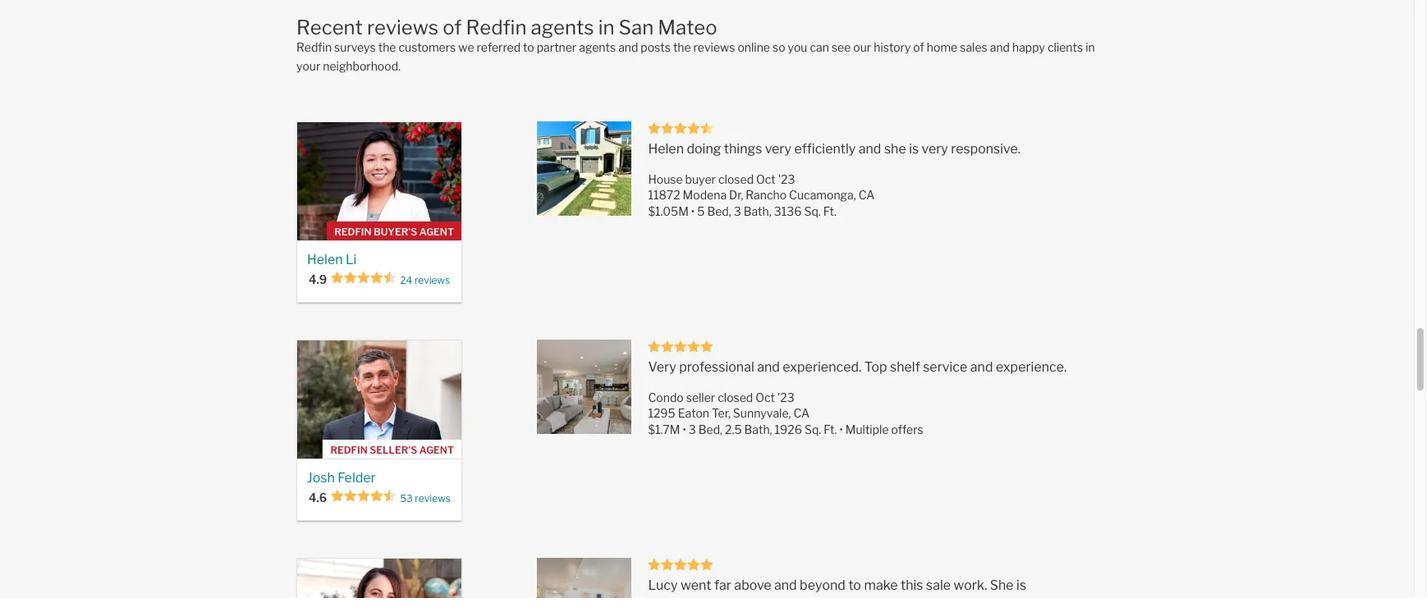 Task type: describe. For each thing, give the bounding box(es) containing it.
ft. inside condo seller closed  oct '23 1295 eaton ter, sunnyvale, ca $1.7m • 3 bed, 2.5 bath, 1926 sq. ft. • multiple offers
[[824, 423, 837, 437]]

2 very from the left
[[922, 141, 948, 157]]

condo seller closed  oct '23 1295 eaton ter, sunnyvale, ca $1.7m • 3 bed, 2.5 bath, 1926 sq. ft. • multiple offers
[[648, 391, 924, 437]]

history
[[874, 40, 911, 54]]

sunnyvale,
[[733, 407, 791, 421]]

felder
[[338, 471, 376, 486]]

and right sales
[[990, 40, 1010, 54]]

lucy
[[648, 578, 678, 594]]

doing
[[687, 141, 721, 157]]

4.6
[[309, 491, 327, 505]]

• inside house buyer closed  oct '23 11872 modena dr, rancho cucamonga, ca $1.05m • 5 bed, 3 bath, 3136 sq. ft.
[[691, 204, 695, 218]]

service
[[923, 360, 968, 375]]

surveys
[[334, 40, 376, 54]]

agent for redfin seller's agent
[[419, 444, 454, 456]]

make
[[864, 578, 898, 594]]

agent for redfin buyer's agent
[[419, 226, 454, 238]]

and up excellent
[[774, 578, 797, 594]]

customers
[[399, 40, 456, 54]]

redfin buyer's agent
[[334, 226, 454, 238]]

things
[[724, 141, 762, 157]]

53 reviews
[[400, 493, 451, 505]]

3 inside condo seller closed  oct '23 1295 eaton ter, sunnyvale, ca $1.7m • 3 bed, 2.5 bath, 1926 sq. ft. • multiple offers
[[689, 423, 696, 437]]

ca inside condo seller closed  oct '23 1295 eaton ter, sunnyvale, ca $1.7m • 3 bed, 2.5 bath, 1926 sq. ft. • multiple offers
[[794, 407, 810, 421]]

san
[[619, 15, 654, 39]]

see
[[832, 40, 851, 54]]

beyond
[[800, 578, 846, 594]]

multiple
[[846, 423, 889, 437]]

joy
[[953, 598, 971, 599]]

we
[[459, 40, 474, 54]]

3 inside house buyer closed  oct '23 11872 modena dr, rancho cucamonga, ca $1.05m • 5 bed, 3 bath, 3136 sq. ft.
[[734, 204, 741, 218]]

redfin seller's agent
[[331, 444, 454, 456]]

oct for things
[[756, 173, 776, 187]]

1 very from the left
[[765, 141, 792, 157]]

excellent
[[765, 598, 821, 599]]

communicator,
[[823, 598, 915, 599]]

reviews for 24
[[415, 274, 450, 287]]

to inside recent reviews of redfin agents in san mateo redfin surveys the customers we referred to partner agents and posts the reviews online so you can see our history of home sales and happy clients in your neighborhood.
[[523, 40, 534, 54]]

buyer
[[685, 173, 716, 187]]

2 the from the left
[[673, 40, 691, 54]]

went
[[681, 578, 712, 594]]

neighborhood.
[[323, 59, 401, 73]]

and down sale
[[917, 598, 940, 599]]

work.
[[954, 578, 987, 594]]

dr,
[[729, 188, 744, 202]]

can
[[810, 40, 829, 54]]

responsive.
[[951, 141, 1021, 157]]

bath, inside condo seller closed  oct '23 1295 eaton ter, sunnyvale, ca $1.7m • 3 bed, 2.5 bath, 1926 sq. ft. • multiple offers
[[745, 423, 773, 437]]

2.5
[[725, 423, 742, 437]]

ca inside house buyer closed  oct '23 11872 modena dr, rancho cucamonga, ca $1.05m • 5 bed, 3 bath, 3136 sq. ft.
[[859, 188, 875, 202]]

and right 'service'
[[971, 360, 993, 375]]

1295
[[648, 407, 676, 421]]

1 vertical spatial of
[[914, 40, 925, 54]]

offers
[[892, 423, 924, 437]]

house
[[648, 173, 683, 187]]

home
[[927, 40, 958, 54]]

rating 5.0 out of 5 element for went
[[648, 559, 714, 574]]

mateo
[[658, 15, 717, 39]]

$1.05m
[[648, 204, 689, 218]]

your
[[296, 59, 321, 73]]

an
[[747, 598, 762, 599]]

this
[[901, 578, 924, 594]]

rating 5.0 out of 5 element for professional
[[648, 340, 714, 356]]

posts
[[641, 40, 671, 54]]

top
[[865, 360, 887, 375]]

josh
[[307, 471, 335, 486]]

'23 for very
[[778, 173, 795, 187]]

1926
[[775, 423, 802, 437]]

4.9
[[309, 273, 327, 287]]

online
[[738, 40, 770, 54]]

closed for professional
[[718, 391, 753, 405]]

bed, inside house buyer closed  oct '23 11872 modena dr, rancho cucamonga, ca $1.05m • 5 bed, 3 bath, 3136 sq. ft.
[[707, 204, 732, 218]]

san francisco real estate agent lucy goldenshteyn image
[[297, 559, 462, 599]]

sq. inside house buyer closed  oct '23 11872 modena dr, rancho cucamonga, ca $1.05m • 5 bed, 3 bath, 3136 sq. ft.
[[804, 204, 821, 218]]

closed for doing
[[719, 173, 754, 187]]

and up the sunnyvale,
[[757, 360, 780, 375]]

11872
[[648, 188, 681, 202]]

li
[[346, 252, 357, 268]]

rating 4.5 out of 5 element
[[648, 122, 714, 137]]

0 horizontal spatial of
[[443, 15, 462, 39]]

shelf
[[890, 360, 920, 375]]

bed, inside condo seller closed  oct '23 1295 eaton ter, sunnyvale, ca $1.7m • 3 bed, 2.5 bath, 1926 sq. ft. • multiple offers
[[699, 423, 723, 437]]

house buyer closed  oct '23 11872 modena dr, rancho cucamonga, ca $1.05m • 5 bed, 3 bath, 3136 sq. ft.
[[648, 173, 875, 218]]

professional
[[679, 360, 755, 375]]

redfin up referred
[[466, 15, 527, 39]]

eaton
[[678, 407, 710, 421]]

1 horizontal spatial to
[[849, 578, 862, 594]]

0 horizontal spatial •
[[683, 423, 686, 437]]

josh felder 4.6
[[307, 471, 376, 505]]

'23 for experienced.
[[778, 391, 795, 405]]



Task type: vqa. For each thing, say whether or not it's contained in the screenshot.
Buyer's
yes



Task type: locate. For each thing, give the bounding box(es) containing it.
3136
[[774, 204, 802, 218]]

1 horizontal spatial 3
[[734, 204, 741, 218]]

1 horizontal spatial ca
[[859, 188, 875, 202]]

oct up the sunnyvale,
[[756, 391, 775, 405]]

so
[[773, 40, 786, 54]]

rating 5.0 out of 5 element up very on the left bottom of page
[[648, 340, 714, 356]]

2 vertical spatial to
[[974, 598, 987, 599]]

very professional and experienced. top shelf service and experience.
[[648, 360, 1067, 375]]

• left 5
[[691, 204, 695, 218]]

53 reviews link
[[400, 493, 451, 506]]

0 horizontal spatial 3
[[689, 423, 696, 437]]

and
[[619, 40, 638, 54], [990, 40, 1010, 54], [859, 141, 882, 157], [757, 360, 780, 375], [971, 360, 993, 375], [774, 578, 797, 594], [917, 598, 940, 599]]

experience.
[[996, 360, 1067, 375]]

sales
[[960, 40, 988, 54]]

53
[[400, 493, 413, 505]]

oct inside condo seller closed  oct '23 1295 eaton ter, sunnyvale, ca $1.7m • 3 bed, 2.5 bath, 1926 sq. ft. • multiple offers
[[756, 391, 775, 405]]

1 horizontal spatial •
[[691, 204, 695, 218]]

very
[[765, 141, 792, 157], [922, 141, 948, 157]]

oct inside house buyer closed  oct '23 11872 modena dr, rancho cucamonga, ca $1.05m • 5 bed, 3 bath, 3136 sq. ft.
[[756, 173, 776, 187]]

0 vertical spatial rating 5.0 out of 5 element
[[648, 340, 714, 356]]

to down work.
[[974, 598, 987, 599]]

1 vertical spatial agents
[[579, 40, 616, 54]]

lucy went far above and beyond to make this sale work. she is knowledgeable, an excellent communicator, and a joy to work with.
[[648, 578, 1052, 599]]

1 horizontal spatial is
[[1017, 578, 1027, 594]]

and left she
[[859, 141, 882, 157]]

'23
[[778, 173, 795, 187], [778, 391, 795, 405]]

helen for helen doing things very efficiently and she is very responsive.
[[648, 141, 684, 157]]

rating 4.6 out of 5 element
[[331, 490, 397, 506]]

seller's
[[370, 444, 417, 456]]

recent
[[296, 15, 363, 39]]

'23 inside house buyer closed  oct '23 11872 modena dr, rancho cucamonga, ca $1.05m • 5 bed, 3 bath, 3136 sq. ft.
[[778, 173, 795, 187]]

helen
[[648, 141, 684, 157], [307, 252, 343, 268]]

agent right seller's
[[419, 444, 454, 456]]

very right "things"
[[765, 141, 792, 157]]

• down eaton
[[683, 423, 686, 437]]

0 vertical spatial sq.
[[804, 204, 821, 218]]

is inside lucy went far above and beyond to make this sale work. she is knowledgeable, an excellent communicator, and a joy to work with.
[[1017, 578, 1027, 594]]

to
[[523, 40, 534, 54], [849, 578, 862, 594], [974, 598, 987, 599]]

1 vertical spatial closed
[[718, 391, 753, 405]]

she
[[884, 141, 906, 157]]

0 horizontal spatial is
[[909, 141, 919, 157]]

0 vertical spatial is
[[909, 141, 919, 157]]

3
[[734, 204, 741, 218], [689, 423, 696, 437]]

rating 5.0 out of 5 element up went
[[648, 559, 714, 574]]

1 vertical spatial bed,
[[699, 423, 723, 437]]

0 vertical spatial helen
[[648, 141, 684, 157]]

1 vertical spatial helen
[[307, 252, 343, 268]]

1 rating 5.0 out of 5 element from the top
[[648, 340, 714, 356]]

24 reviews
[[400, 274, 450, 287]]

0 horizontal spatial in
[[598, 15, 615, 39]]

3 down eaton
[[689, 423, 696, 437]]

partner
[[537, 40, 577, 54]]

helen for helen li 4.9
[[307, 252, 343, 268]]

you
[[788, 40, 808, 54]]

redfin up your
[[296, 40, 332, 54]]

a
[[943, 598, 950, 599]]

1 vertical spatial is
[[1017, 578, 1027, 594]]

1 vertical spatial agent
[[419, 444, 454, 456]]

reviews for 53
[[415, 493, 451, 505]]

0 horizontal spatial helen
[[307, 252, 343, 268]]

above
[[735, 578, 772, 594]]

• left the multiple
[[840, 423, 843, 437]]

buyer's
[[374, 226, 417, 238]]

oct up rancho
[[756, 173, 776, 187]]

cucamonga,
[[789, 188, 856, 202]]

she
[[990, 578, 1014, 594]]

sq. right '1926'
[[805, 423, 822, 437]]

ca right cucamonga,
[[859, 188, 875, 202]]

0 horizontal spatial the
[[378, 40, 396, 54]]

1 horizontal spatial very
[[922, 141, 948, 157]]

1 vertical spatial oct
[[756, 391, 775, 405]]

0 horizontal spatial very
[[765, 141, 792, 157]]

agents up partner
[[531, 15, 594, 39]]

the down mateo
[[673, 40, 691, 54]]

0 vertical spatial agent
[[419, 226, 454, 238]]

'23 up rancho
[[778, 173, 795, 187]]

24 reviews link
[[400, 274, 450, 288]]

1 vertical spatial rating 5.0 out of 5 element
[[648, 559, 714, 574]]

reviews
[[367, 15, 439, 39], [694, 40, 735, 54], [415, 274, 450, 287], [415, 493, 451, 505]]

efficiently
[[795, 141, 856, 157]]

agent right buyer's
[[419, 226, 454, 238]]

1 horizontal spatial the
[[673, 40, 691, 54]]

0 horizontal spatial to
[[523, 40, 534, 54]]

is
[[909, 141, 919, 157], [1017, 578, 1027, 594]]

to up communicator,
[[849, 578, 862, 594]]

ft. down cucamonga,
[[824, 204, 837, 218]]

reviews right 24
[[415, 274, 450, 287]]

1 vertical spatial in
[[1086, 40, 1095, 54]]

san francisco real estate agent josh felder image
[[297, 341, 462, 459]]

of left home
[[914, 40, 925, 54]]

1 vertical spatial sq.
[[805, 423, 822, 437]]

2 rating 5.0 out of 5 element from the top
[[648, 559, 714, 574]]

1 vertical spatial '23
[[778, 391, 795, 405]]

bath, inside house buyer closed  oct '23 11872 modena dr, rancho cucamonga, ca $1.05m • 5 bed, 3 bath, 3136 sq. ft.
[[744, 204, 772, 218]]

1 horizontal spatial of
[[914, 40, 925, 54]]

in
[[598, 15, 615, 39], [1086, 40, 1095, 54]]

0 vertical spatial to
[[523, 40, 534, 54]]

0 horizontal spatial ca
[[794, 407, 810, 421]]

recent reviews of redfin agents in san mateo redfin surveys the customers we referred to partner agents and posts the reviews online so you can see our history of home sales and happy clients in your neighborhood.
[[296, 15, 1095, 73]]

josh felder link
[[307, 470, 452, 488]]

clients
[[1048, 40, 1083, 54]]

very
[[648, 360, 677, 375]]

1 vertical spatial bath,
[[745, 423, 773, 437]]

bath,
[[744, 204, 772, 218], [745, 423, 773, 437]]

2 horizontal spatial •
[[840, 423, 843, 437]]

5
[[697, 204, 705, 218]]

sq.
[[804, 204, 821, 218], [805, 423, 822, 437]]

referred
[[477, 40, 521, 54]]

to left partner
[[523, 40, 534, 54]]

1 sq. from the top
[[804, 204, 821, 218]]

closed up the ter,
[[718, 391, 753, 405]]

reviews right the 53
[[415, 493, 451, 505]]

seller
[[686, 391, 716, 405]]

bath, down rancho
[[744, 204, 772, 218]]

1 horizontal spatial in
[[1086, 40, 1095, 54]]

work
[[989, 598, 1020, 599]]

rating 4.9 out of 5 element
[[331, 271, 397, 288]]

happy
[[1013, 40, 1045, 54]]

sq. down cucamonga,
[[804, 204, 821, 218]]

1 vertical spatial ca
[[794, 407, 810, 421]]

24
[[400, 274, 412, 287]]

agents right partner
[[579, 40, 616, 54]]

experienced.
[[783, 360, 862, 375]]

rancho
[[746, 188, 787, 202]]

1 vertical spatial to
[[849, 578, 862, 594]]

knowledgeable,
[[648, 598, 745, 599]]

0 vertical spatial agents
[[531, 15, 594, 39]]

0 vertical spatial ca
[[859, 188, 875, 202]]

helen li 4.9
[[307, 252, 357, 287]]

0 vertical spatial bath,
[[744, 204, 772, 218]]

0 vertical spatial closed
[[719, 173, 754, 187]]

in right clients at the right top of page
[[1086, 40, 1095, 54]]

the up neighborhood. at the top left of the page
[[378, 40, 396, 54]]

oct for and
[[756, 391, 775, 405]]

in left "san"
[[598, 15, 615, 39]]

closed up dr,
[[719, 173, 754, 187]]

0 vertical spatial of
[[443, 15, 462, 39]]

helen li link
[[307, 251, 452, 270]]

condo
[[648, 391, 684, 405]]

bed, right 5
[[707, 204, 732, 218]]

ft.
[[824, 204, 837, 218], [824, 423, 837, 437]]

2 sq. from the top
[[805, 423, 822, 437]]

1 vertical spatial ft.
[[824, 423, 837, 437]]

helen inside helen li 4.9
[[307, 252, 343, 268]]

ft. inside house buyer closed  oct '23 11872 modena dr, rancho cucamonga, ca $1.05m • 5 bed, 3 bath, 3136 sq. ft.
[[824, 204, 837, 218]]

2 agent from the top
[[419, 444, 454, 456]]

0 vertical spatial oct
[[756, 173, 776, 187]]

oct
[[756, 173, 776, 187], [756, 391, 775, 405]]

0 vertical spatial bed,
[[707, 204, 732, 218]]

1 horizontal spatial helen
[[648, 141, 684, 157]]

2 horizontal spatial to
[[974, 598, 987, 599]]

closed
[[719, 173, 754, 187], [718, 391, 753, 405]]

reviews down mateo
[[694, 40, 735, 54]]

bed, down the ter,
[[699, 423, 723, 437]]

helen doing things very efficiently and she is very responsive.
[[648, 141, 1021, 157]]

with.
[[1023, 598, 1052, 599]]

reviews inside "link"
[[415, 274, 450, 287]]

0 vertical spatial '23
[[778, 173, 795, 187]]

1 the from the left
[[378, 40, 396, 54]]

'23 inside condo seller closed  oct '23 1295 eaton ter, sunnyvale, ca $1.7m • 3 bed, 2.5 bath, 1926 sq. ft. • multiple offers
[[778, 391, 795, 405]]

far
[[714, 578, 732, 594]]

closed inside house buyer closed  oct '23 11872 modena dr, rancho cucamonga, ca $1.05m • 5 bed, 3 bath, 3136 sq. ft.
[[719, 173, 754, 187]]

1 vertical spatial 3
[[689, 423, 696, 437]]

redfin up felder
[[331, 444, 368, 456]]

san francisco real estate agent helen li image
[[297, 123, 462, 241]]

the
[[378, 40, 396, 54], [673, 40, 691, 54]]

closed inside condo seller closed  oct '23 1295 eaton ter, sunnyvale, ca $1.7m • 3 bed, 2.5 bath, 1926 sq. ft. • multiple offers
[[718, 391, 753, 405]]

rating 5.0 out of 5 element
[[648, 340, 714, 356], [648, 559, 714, 574]]

3 down dr,
[[734, 204, 741, 218]]

'23 up the sunnyvale,
[[778, 391, 795, 405]]

redfin up li in the top left of the page
[[334, 226, 372, 238]]

modena
[[683, 188, 727, 202]]

ft. left the multiple
[[824, 423, 837, 437]]

our
[[854, 40, 872, 54]]

of up we
[[443, 15, 462, 39]]

ca
[[859, 188, 875, 202], [794, 407, 810, 421]]

reviews for recent
[[367, 15, 439, 39]]

very right she
[[922, 141, 948, 157]]

0 vertical spatial in
[[598, 15, 615, 39]]

0 vertical spatial 3
[[734, 204, 741, 218]]

ter,
[[712, 407, 731, 421]]

ca up '1926'
[[794, 407, 810, 421]]

0 vertical spatial ft.
[[824, 204, 837, 218]]

$1.7m
[[648, 423, 680, 437]]

sq. inside condo seller closed  oct '23 1295 eaton ter, sunnyvale, ca $1.7m • 3 bed, 2.5 bath, 1926 sq. ft. • multiple offers
[[805, 423, 822, 437]]

and down "san"
[[619, 40, 638, 54]]

of
[[443, 15, 462, 39], [914, 40, 925, 54]]

reviews up customers
[[367, 15, 439, 39]]

1 agent from the top
[[419, 226, 454, 238]]

helen up 4.9
[[307, 252, 343, 268]]

bath, down the sunnyvale,
[[745, 423, 773, 437]]

sale
[[926, 578, 951, 594]]

helen down rating 4.5 out of 5 element
[[648, 141, 684, 157]]



